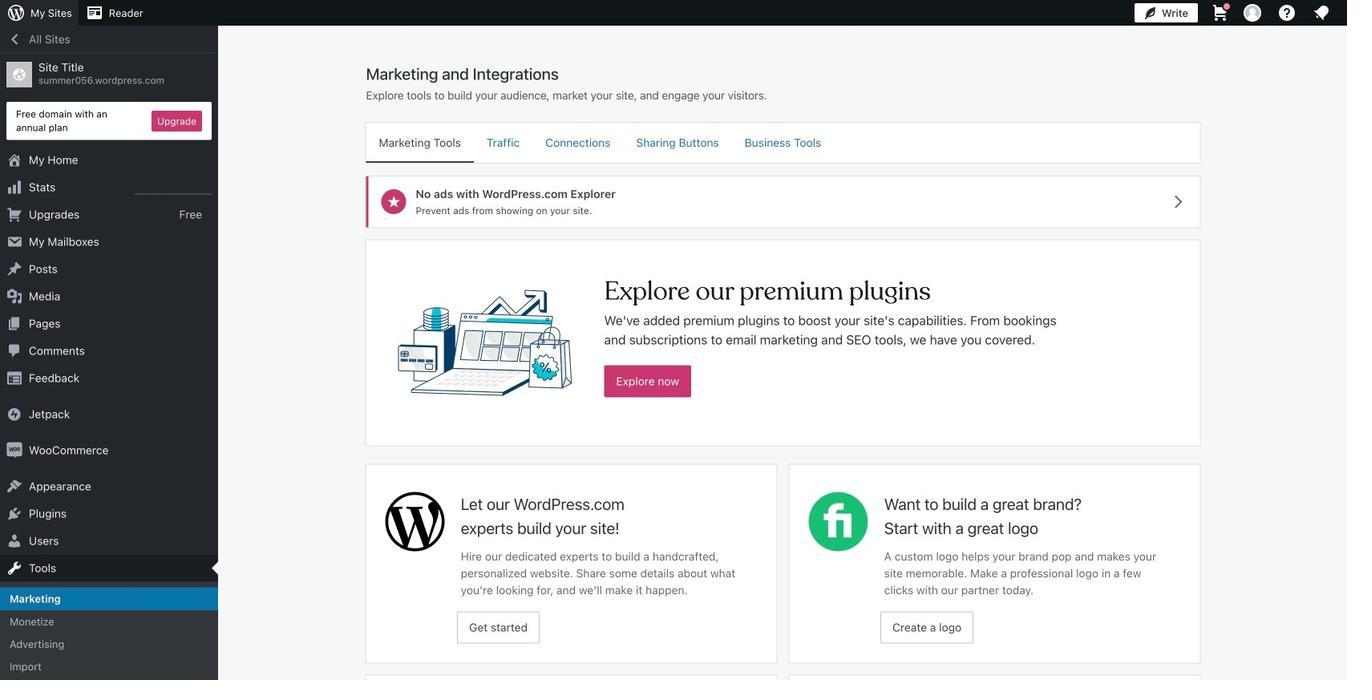 Task type: locate. For each thing, give the bounding box(es) containing it.
img image
[[6, 406, 22, 422], [6, 442, 22, 458]]

manage your notifications image
[[1312, 3, 1331, 22]]

list item
[[1340, 82, 1347, 157], [1340, 157, 1347, 232], [1340, 232, 1347, 292]]

1 vertical spatial img image
[[6, 442, 22, 458]]

menu
[[366, 123, 1200, 163]]

0 vertical spatial img image
[[6, 406, 22, 422]]

main content
[[360, 63, 1207, 680]]

2 list item from the top
[[1340, 157, 1347, 232]]

fiverr logo image
[[809, 492, 868, 552]]



Task type: describe. For each thing, give the bounding box(es) containing it.
my profile image
[[1244, 4, 1262, 22]]

highest hourly views 0 image
[[136, 184, 212, 195]]

my shopping cart image
[[1211, 3, 1230, 22]]

help image
[[1278, 3, 1297, 22]]

2 img image from the top
[[6, 442, 22, 458]]

3 list item from the top
[[1340, 232, 1347, 292]]

marketing tools image
[[398, 240, 572, 445]]

1 img image from the top
[[6, 406, 22, 422]]

1 list item from the top
[[1340, 82, 1347, 157]]



Task type: vqa. For each thing, say whether or not it's contained in the screenshot.
second img from the bottom of the page
yes



